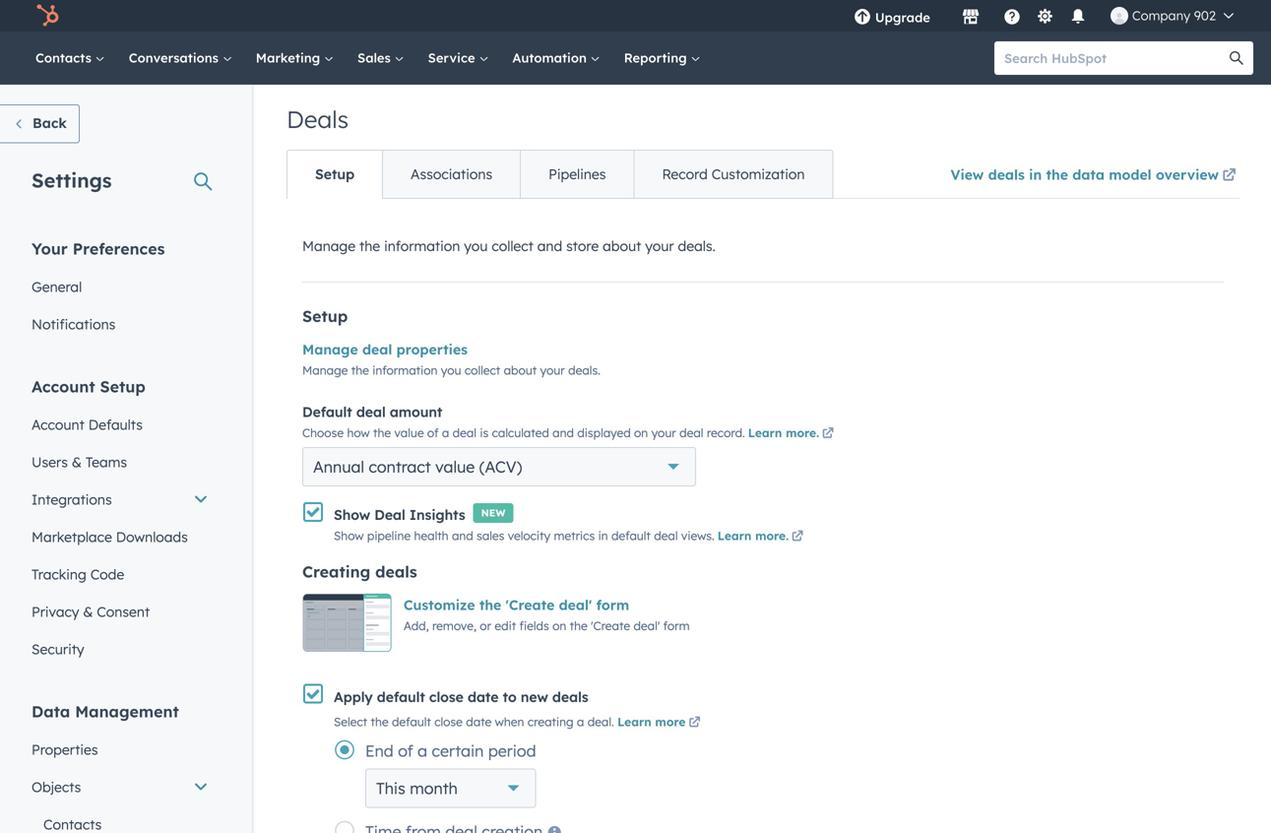 Task type: describe. For each thing, give the bounding box(es) containing it.
notifications button
[[1062, 0, 1095, 32]]

1 vertical spatial default
[[377, 688, 425, 706]]

tracking code
[[32, 566, 124, 583]]

mateo roberts image
[[1111, 7, 1128, 25]]

0 vertical spatial 'create
[[506, 596, 555, 614]]

choose how the value of a deal is calculated and displayed on your deal record.
[[302, 425, 745, 440]]

deals for creating
[[375, 562, 417, 582]]

is
[[480, 425, 489, 440]]

0 horizontal spatial a
[[418, 741, 427, 761]]

account setup
[[32, 377, 146, 396]]

menu containing company 902
[[840, 0, 1248, 32]]

pipelines link
[[520, 151, 634, 198]]

properties
[[397, 341, 468, 358]]

more. for show pipeline health and sales velocity metrics in default deal views.
[[755, 529, 789, 543]]

view deals in the data model overview
[[951, 166, 1219, 183]]

record
[[662, 165, 708, 183]]

automation
[[513, 50, 591, 66]]

link opens in a new window image inside learn more 'link'
[[689, 717, 701, 729]]

more. for choose how the value of a deal is calculated and displayed on your deal record.
[[786, 425, 819, 440]]

velocity
[[508, 529, 551, 543]]

views.
[[681, 529, 715, 543]]

contacts link
[[24, 32, 117, 85]]

marketplace downloads link
[[20, 519, 221, 556]]

calculated
[[492, 425, 549, 440]]

this month
[[376, 779, 458, 798]]

1 vertical spatial of
[[398, 741, 413, 761]]

0 vertical spatial date
[[468, 688, 499, 706]]

link opens in a new window image inside view deals in the data model overview link
[[1223, 169, 1236, 183]]

apply
[[334, 688, 373, 706]]

conversations
[[129, 50, 222, 66]]

the down setup link
[[359, 237, 380, 255]]

about inside manage deal properties manage the information you collect about your deals.
[[504, 363, 537, 378]]

(acv)
[[479, 457, 522, 476]]

insights
[[410, 506, 465, 524]]

security link
[[20, 631, 221, 668]]

learn more. for show pipeline health and sales velocity metrics in default deal views.
[[718, 529, 789, 543]]

sales link
[[346, 32, 416, 85]]

health
[[414, 529, 449, 543]]

deal.
[[588, 715, 614, 729]]

code
[[90, 566, 124, 583]]

1 horizontal spatial on
[[634, 425, 648, 440]]

amount
[[390, 403, 443, 420]]

notifications image
[[1069, 9, 1087, 27]]

learn more
[[618, 715, 686, 729]]

fields
[[520, 619, 549, 633]]

associations
[[411, 165, 493, 183]]

general
[[32, 278, 82, 295]]

deals for view
[[988, 166, 1025, 183]]

hubspot link
[[24, 4, 74, 28]]

record.
[[707, 425, 745, 440]]

remove,
[[432, 619, 477, 633]]

your preferences element
[[20, 238, 221, 343]]

company 902 button
[[1099, 0, 1246, 32]]

marketplaces button
[[950, 0, 992, 32]]

1 horizontal spatial deals.
[[678, 237, 716, 255]]

deal left record.
[[680, 425, 704, 440]]

0 vertical spatial deal'
[[559, 596, 592, 614]]

tracking
[[32, 566, 86, 583]]

consent
[[97, 603, 150, 620]]

0 vertical spatial default
[[612, 529, 651, 543]]

displayed
[[577, 425, 631, 440]]

show for show deal insights
[[334, 506, 370, 524]]

preferences
[[73, 239, 165, 259]]

your preferences
[[32, 239, 165, 259]]

marketing link
[[244, 32, 346, 85]]

2 vertical spatial default
[[392, 715, 431, 729]]

data
[[1073, 166, 1105, 183]]

Search HubSpot search field
[[995, 41, 1236, 75]]

show for show pipeline health and sales velocity metrics in default deal views.
[[334, 529, 364, 543]]

upgrade
[[875, 9, 931, 26]]

customize
[[404, 596, 475, 614]]

deal left is
[[453, 425, 477, 440]]

objects
[[32, 778, 81, 796]]

manage for manage deal properties manage the information you collect about your deals.
[[302, 341, 358, 358]]

the right the fields
[[570, 619, 588, 633]]

settings link
[[1033, 5, 1058, 26]]

overview
[[1156, 166, 1219, 183]]

creating
[[528, 715, 574, 729]]

end of a certain period
[[365, 741, 536, 761]]

view deals in the data model overview link
[[951, 153, 1240, 198]]

integrations button
[[20, 481, 221, 519]]

value inside popup button
[[435, 457, 475, 476]]

customization
[[712, 165, 805, 183]]

company
[[1132, 7, 1191, 24]]

account for account defaults
[[32, 416, 84, 433]]

2 horizontal spatial a
[[577, 715, 584, 729]]

hubspot image
[[35, 4, 59, 28]]

creating
[[302, 562, 371, 582]]

users
[[32, 454, 68, 471]]

1 vertical spatial form
[[663, 619, 690, 633]]

this
[[376, 779, 405, 798]]

defaults
[[88, 416, 143, 433]]

default
[[302, 403, 352, 420]]

annual contract value (acv) button
[[302, 447, 696, 486]]

data
[[32, 702, 70, 721]]

the left data
[[1046, 166, 1068, 183]]

sales
[[477, 529, 505, 543]]

marketplace downloads
[[32, 528, 188, 546]]

security
[[32, 641, 84, 658]]

management
[[75, 702, 179, 721]]

1 horizontal spatial 'create
[[591, 619, 630, 633]]

default deal amount
[[302, 403, 443, 420]]

learn more. link for show pipeline health and sales velocity metrics in default deal views.
[[718, 529, 807, 546]]

store
[[566, 237, 599, 255]]

navigation containing setup
[[287, 150, 834, 199]]

your inside manage deal properties manage the information you collect about your deals.
[[540, 363, 565, 378]]

teams
[[86, 454, 127, 471]]

the inside manage deal properties manage the information you collect about your deals.
[[351, 363, 369, 378]]

reporting link
[[612, 32, 712, 85]]



Task type: vqa. For each thing, say whether or not it's contained in the screenshot.
topmost you
yes



Task type: locate. For each thing, give the bounding box(es) containing it.
deals up creating
[[552, 688, 589, 706]]

show pipeline health and sales velocity metrics in default deal views.
[[334, 529, 715, 543]]

the right the select
[[371, 715, 389, 729]]

default up the end
[[392, 715, 431, 729]]

properties link
[[20, 731, 221, 769]]

0 horizontal spatial &
[[72, 454, 82, 471]]

learn for choose how the value of a deal is calculated and displayed on your deal record.
[[748, 425, 782, 440]]

1 horizontal spatial you
[[464, 237, 488, 255]]

about right store
[[603, 237, 641, 255]]

deals right the view
[[988, 166, 1025, 183]]

1 horizontal spatial about
[[603, 237, 641, 255]]

1 vertical spatial deals
[[375, 562, 417, 582]]

0 vertical spatial in
[[1029, 166, 1042, 183]]

0 vertical spatial about
[[603, 237, 641, 255]]

learn inside learn more 'link'
[[618, 715, 652, 729]]

contacts
[[35, 50, 95, 66]]

a down amount
[[442, 425, 449, 440]]

link opens in a new window image
[[1223, 164, 1236, 188], [689, 715, 701, 732], [689, 717, 701, 729]]

search image
[[1230, 51, 1244, 65]]

learn right record.
[[748, 425, 782, 440]]

'create
[[506, 596, 555, 614], [591, 619, 630, 633]]

1 manage from the top
[[302, 237, 356, 255]]

1 vertical spatial you
[[441, 363, 461, 378]]

learn more. link right record.
[[748, 425, 837, 443]]

manage deal properties manage the information you collect about your deals.
[[302, 341, 601, 378]]

1 horizontal spatial of
[[427, 425, 439, 440]]

deals. up displayed
[[568, 363, 601, 378]]

&
[[72, 454, 82, 471], [83, 603, 93, 620]]

account up account defaults on the left of page
[[32, 377, 95, 396]]

tracking code link
[[20, 556, 221, 593]]

pipelines
[[549, 165, 606, 183]]

general link
[[20, 268, 221, 306]]

back
[[32, 114, 67, 131]]

privacy & consent
[[32, 603, 150, 620]]

0 horizontal spatial deals
[[375, 562, 417, 582]]

navigation
[[287, 150, 834, 199]]

setup up manage deal properties link
[[302, 306, 348, 326]]

period
[[488, 741, 536, 761]]

0 vertical spatial close
[[429, 688, 464, 706]]

manage deal properties link
[[302, 341, 468, 358]]

0 vertical spatial manage
[[302, 237, 356, 255]]

0 vertical spatial your
[[645, 237, 674, 255]]

deal' up learn more
[[634, 619, 660, 633]]

2 vertical spatial a
[[418, 741, 427, 761]]

1 horizontal spatial deals
[[552, 688, 589, 706]]

1 account from the top
[[32, 377, 95, 396]]

model
[[1109, 166, 1152, 183]]

0 vertical spatial you
[[464, 237, 488, 255]]

settings
[[32, 168, 112, 193]]

help image
[[1003, 9, 1021, 27]]

in left data
[[1029, 166, 1042, 183]]

the down default deal amount
[[373, 425, 391, 440]]

2 horizontal spatial deals
[[988, 166, 1025, 183]]

1 horizontal spatial in
[[1029, 166, 1042, 183]]

users & teams
[[32, 454, 127, 471]]

1 vertical spatial learn
[[718, 529, 752, 543]]

marketplace
[[32, 528, 112, 546]]

1 vertical spatial date
[[466, 715, 492, 729]]

manage for manage the information you collect and store about your deals.
[[302, 237, 356, 255]]

deal up how at the left bottom of page
[[356, 403, 386, 420]]

information down the associations link
[[384, 237, 460, 255]]

you
[[464, 237, 488, 255], [441, 363, 461, 378]]

and left store
[[537, 237, 562, 255]]

1 vertical spatial collect
[[465, 363, 501, 378]]

deals. inside manage deal properties manage the information you collect about your deals.
[[568, 363, 601, 378]]

1 horizontal spatial a
[[442, 425, 449, 440]]

learn right the views.
[[718, 529, 752, 543]]

your
[[32, 239, 68, 259]]

0 horizontal spatial of
[[398, 741, 413, 761]]

certain
[[432, 741, 484, 761]]

collect
[[492, 237, 534, 255], [465, 363, 501, 378]]

account for account setup
[[32, 377, 95, 396]]

setup inside account setup element
[[100, 377, 146, 396]]

0 horizontal spatial deals.
[[568, 363, 601, 378]]

collect inside manage deal properties manage the information you collect about your deals.
[[465, 363, 501, 378]]

0 vertical spatial setup
[[315, 165, 355, 183]]

1 vertical spatial information
[[372, 363, 438, 378]]

manage the information you collect and store about your deals.
[[302, 237, 716, 255]]

'create up the fields
[[506, 596, 555, 614]]

default
[[612, 529, 651, 543], [377, 688, 425, 706], [392, 715, 431, 729]]

0 vertical spatial account
[[32, 377, 95, 396]]

1 vertical spatial deals.
[[568, 363, 601, 378]]

a left deal.
[[577, 715, 584, 729]]

0 vertical spatial information
[[384, 237, 460, 255]]

1 vertical spatial learn more.
[[718, 529, 789, 543]]

link opens in a new window image inside view deals in the data model overview link
[[1223, 164, 1236, 188]]

and left sales
[[452, 529, 473, 543]]

0 vertical spatial a
[[442, 425, 449, 440]]

0 vertical spatial and
[[537, 237, 562, 255]]

1 vertical spatial your
[[540, 363, 565, 378]]

properties
[[32, 741, 98, 758]]

0 horizontal spatial form
[[596, 596, 629, 614]]

about
[[603, 237, 641, 255], [504, 363, 537, 378]]

information inside manage deal properties manage the information you collect about your deals.
[[372, 363, 438, 378]]

1 vertical spatial show
[[334, 529, 364, 543]]

1 horizontal spatial deal'
[[634, 619, 660, 633]]

0 horizontal spatial in
[[598, 529, 608, 543]]

view
[[951, 166, 984, 183]]

default right metrics
[[612, 529, 651, 543]]

you down properties
[[441, 363, 461, 378]]

0 horizontal spatial you
[[441, 363, 461, 378]]

company 902
[[1132, 7, 1216, 24]]

deal left properties
[[362, 341, 392, 358]]

2 account from the top
[[32, 416, 84, 433]]

on inside customize the 'create deal' form add, remove, or edit fields on the 'create deal' form
[[553, 619, 567, 633]]

learn right deal.
[[618, 715, 652, 729]]

1 vertical spatial on
[[553, 619, 567, 633]]

marketplaces image
[[962, 9, 980, 27]]

to
[[503, 688, 517, 706]]

1 horizontal spatial form
[[663, 619, 690, 633]]

new
[[481, 507, 506, 519]]

1 vertical spatial setup
[[302, 306, 348, 326]]

edit
[[495, 619, 516, 633]]

learn
[[748, 425, 782, 440], [718, 529, 752, 543], [618, 715, 652, 729]]

deal' down metrics
[[559, 596, 592, 614]]

deal inside manage deal properties manage the information you collect about your deals.
[[362, 341, 392, 358]]

date
[[468, 688, 499, 706], [466, 715, 492, 729]]

account up the users
[[32, 416, 84, 433]]

customize the 'create deal' form link
[[404, 596, 629, 614]]

show up 'creating deals'
[[334, 529, 364, 543]]

0 vertical spatial learn more.
[[748, 425, 819, 440]]

& right the users
[[72, 454, 82, 471]]

2 vertical spatial deals
[[552, 688, 589, 706]]

1 vertical spatial manage
[[302, 341, 358, 358]]

account setup element
[[20, 376, 221, 668]]

the up the or
[[479, 596, 502, 614]]

2 vertical spatial setup
[[100, 377, 146, 396]]

0 horizontal spatial on
[[553, 619, 567, 633]]

more. right record.
[[786, 425, 819, 440]]

1 vertical spatial and
[[553, 425, 574, 440]]

deals. down record
[[678, 237, 716, 255]]

1 vertical spatial account
[[32, 416, 84, 433]]

learn more. right record.
[[748, 425, 819, 440]]

1 vertical spatial about
[[504, 363, 537, 378]]

objects button
[[20, 769, 221, 806]]

contract
[[369, 457, 431, 476]]

account defaults link
[[20, 406, 221, 444]]

data management element
[[20, 701, 221, 833]]

in right metrics
[[598, 529, 608, 543]]

2 vertical spatial and
[[452, 529, 473, 543]]

help button
[[996, 0, 1029, 32]]

link opens in a new window image
[[1223, 169, 1236, 183], [822, 425, 834, 443], [822, 428, 834, 440], [792, 529, 804, 546], [792, 531, 804, 543]]

1 show from the top
[[334, 506, 370, 524]]

0 vertical spatial &
[[72, 454, 82, 471]]

the
[[1046, 166, 1068, 183], [359, 237, 380, 255], [351, 363, 369, 378], [373, 425, 391, 440], [479, 596, 502, 614], [570, 619, 588, 633], [371, 715, 389, 729]]

show
[[334, 506, 370, 524], [334, 529, 364, 543]]

learn more. link for choose how the value of a deal is calculated and displayed on your deal record.
[[748, 425, 837, 443]]

on right the fields
[[553, 619, 567, 633]]

0 vertical spatial deals
[[988, 166, 1025, 183]]

'create right the fields
[[591, 619, 630, 633]]

show left deal
[[334, 506, 370, 524]]

integrations
[[32, 491, 112, 508]]

close down apply default close date to new deals
[[435, 715, 463, 729]]

& for privacy
[[83, 603, 93, 620]]

upgrade image
[[854, 9, 871, 27]]

1 vertical spatial value
[[435, 457, 475, 476]]

month
[[410, 779, 458, 798]]

0 horizontal spatial deal'
[[559, 596, 592, 614]]

settings image
[[1036, 8, 1054, 26]]

a left certain
[[418, 741, 427, 761]]

on right displayed
[[634, 425, 648, 440]]

0 vertical spatial form
[[596, 596, 629, 614]]

associations link
[[382, 151, 520, 198]]

0 vertical spatial show
[[334, 506, 370, 524]]

your right displayed
[[652, 425, 676, 440]]

link opens in a new window image for learn more
[[689, 715, 701, 732]]

value left (acv)
[[435, 457, 475, 476]]

you inside manage deal properties manage the information you collect about your deals.
[[441, 363, 461, 378]]

of down amount
[[427, 425, 439, 440]]

3 manage from the top
[[302, 363, 348, 378]]

setup down deals
[[315, 165, 355, 183]]

and left displayed
[[553, 425, 574, 440]]

1 vertical spatial a
[[577, 715, 584, 729]]

link opens in a new window image for view deals in the data model overview
[[1223, 164, 1236, 188]]

account defaults
[[32, 416, 143, 433]]

1 vertical spatial deal'
[[634, 619, 660, 633]]

add,
[[404, 619, 429, 633]]

deals down pipeline
[[375, 562, 417, 582]]

marketing
[[256, 50, 324, 66]]

0 vertical spatial of
[[427, 425, 439, 440]]

learn more. for choose how the value of a deal is calculated and displayed on your deal record.
[[748, 425, 819, 440]]

users & teams link
[[20, 444, 221, 481]]

more. right the views.
[[755, 529, 789, 543]]

of right the end
[[398, 741, 413, 761]]

default right apply
[[377, 688, 425, 706]]

2 show from the top
[[334, 529, 364, 543]]

1 vertical spatial close
[[435, 715, 463, 729]]

show deal insights
[[334, 506, 465, 524]]

learn more. link right the views.
[[718, 529, 807, 546]]

0 horizontal spatial about
[[504, 363, 537, 378]]

1 vertical spatial &
[[83, 603, 93, 620]]

information down manage deal properties link
[[372, 363, 438, 378]]

you down the associations link
[[464, 237, 488, 255]]

your up choose how the value of a deal is calculated and displayed on your deal record.
[[540, 363, 565, 378]]

choose
[[302, 425, 344, 440]]

2 vertical spatial learn
[[618, 715, 652, 729]]

select
[[334, 715, 367, 729]]

privacy
[[32, 603, 79, 620]]

2 vertical spatial your
[[652, 425, 676, 440]]

select the default close date when creating a deal.
[[334, 715, 618, 729]]

value down amount
[[394, 425, 424, 440]]

0 horizontal spatial 'create
[[506, 596, 555, 614]]

0 vertical spatial learn more. link
[[748, 425, 837, 443]]

0 vertical spatial more.
[[786, 425, 819, 440]]

record customization link
[[634, 151, 833, 198]]

privacy & consent link
[[20, 593, 221, 631]]

learn for show pipeline health and sales velocity metrics in default deal views.
[[718, 529, 752, 543]]

& for users
[[72, 454, 82, 471]]

downloads
[[116, 528, 188, 546]]

1 horizontal spatial value
[[435, 457, 475, 476]]

0 horizontal spatial value
[[394, 425, 424, 440]]

0 vertical spatial on
[[634, 425, 648, 440]]

0 vertical spatial collect
[[492, 237, 534, 255]]

date down apply default close date to new deals
[[466, 715, 492, 729]]

1 vertical spatial 'create
[[591, 619, 630, 633]]

collect left store
[[492, 237, 534, 255]]

conversations link
[[117, 32, 244, 85]]

automation link
[[501, 32, 612, 85]]

value
[[394, 425, 424, 440], [435, 457, 475, 476]]

learn more. right the views.
[[718, 529, 789, 543]]

on
[[634, 425, 648, 440], [553, 619, 567, 633]]

record customization
[[662, 165, 805, 183]]

menu
[[840, 0, 1248, 32]]

2 manage from the top
[[302, 341, 358, 358]]

about up calculated
[[504, 363, 537, 378]]

how
[[347, 425, 370, 440]]

collect down properties
[[465, 363, 501, 378]]

0 vertical spatial deals.
[[678, 237, 716, 255]]

date up select the default close date when creating a deal.
[[468, 688, 499, 706]]

notifications
[[32, 316, 116, 333]]

1 vertical spatial more.
[[755, 529, 789, 543]]

information
[[384, 237, 460, 255], [372, 363, 438, 378]]

deal left the views.
[[654, 529, 678, 543]]

menu item
[[944, 0, 948, 32]]

0 vertical spatial value
[[394, 425, 424, 440]]

annual
[[313, 457, 364, 476]]

close up select the default close date when creating a deal.
[[429, 688, 464, 706]]

1 vertical spatial learn more. link
[[718, 529, 807, 546]]

setup up account defaults link
[[100, 377, 146, 396]]

more
[[655, 715, 686, 729]]

this month button
[[365, 769, 536, 808]]

1 horizontal spatial &
[[83, 603, 93, 620]]

notifications link
[[20, 306, 221, 343]]

2 vertical spatial manage
[[302, 363, 348, 378]]

or
[[480, 619, 491, 633]]

manage
[[302, 237, 356, 255], [302, 341, 358, 358], [302, 363, 348, 378]]

search button
[[1220, 41, 1254, 75]]

your down record
[[645, 237, 674, 255]]

0 vertical spatial learn
[[748, 425, 782, 440]]

& right privacy on the left
[[83, 603, 93, 620]]

setup inside setup link
[[315, 165, 355, 183]]

new
[[521, 688, 548, 706]]

the down manage deal properties link
[[351, 363, 369, 378]]

1 vertical spatial in
[[598, 529, 608, 543]]



